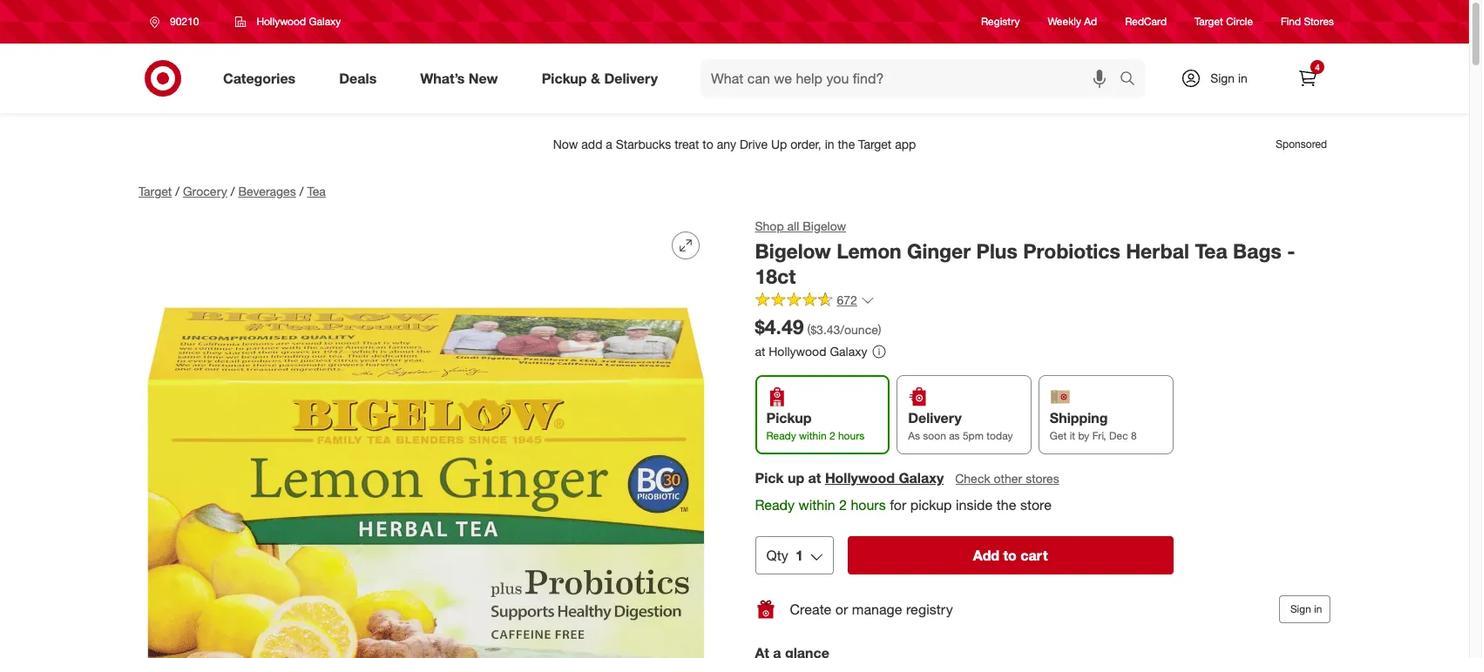 Task type: locate. For each thing, give the bounding box(es) containing it.
within down the up
[[799, 497, 836, 515]]

1 horizontal spatial galaxy
[[831, 345, 868, 359]]

0 horizontal spatial target
[[139, 184, 172, 199]]

sign in
[[1211, 71, 1248, 85], [1291, 603, 1323, 616]]

1 horizontal spatial at
[[809, 470, 822, 488]]

at hollywood galaxy
[[756, 345, 868, 359]]

1 vertical spatial bigelow
[[756, 239, 832, 263]]

hollywood inside dropdown button
[[257, 15, 306, 28]]

1 vertical spatial pickup
[[767, 410, 812, 427]]

at right the up
[[809, 470, 822, 488]]

1 vertical spatial target
[[139, 184, 172, 199]]

ready
[[767, 430, 797, 443], [756, 497, 795, 515]]

672 link
[[756, 292, 875, 312]]

pickup inside pickup ready within 2 hours
[[767, 410, 812, 427]]

registry
[[907, 601, 954, 619]]

weekly
[[1048, 15, 1082, 28]]

tea right beverages link
[[307, 184, 326, 199]]

it
[[1070, 430, 1076, 443]]

1 vertical spatial at
[[809, 470, 822, 488]]

2
[[830, 430, 836, 443], [840, 497, 848, 515]]

2 inside pickup ready within 2 hours
[[830, 430, 836, 443]]

1 horizontal spatial pickup
[[767, 410, 812, 427]]

1 horizontal spatial sign in
[[1291, 603, 1323, 616]]

or
[[836, 601, 849, 619]]

0 vertical spatial delivery
[[604, 69, 658, 87]]

2 down 'pick up at hollywood galaxy'
[[840, 497, 848, 515]]

0 horizontal spatial at
[[756, 345, 766, 359]]

within
[[800, 430, 827, 443], [799, 497, 836, 515]]

hours left for
[[851, 497, 887, 515]]

0 vertical spatial target
[[1195, 15, 1224, 28]]

what's new link
[[406, 59, 520, 98]]

advertisement region
[[125, 124, 1345, 166]]

0 horizontal spatial tea
[[307, 184, 326, 199]]

1 vertical spatial delivery
[[909, 410, 963, 427]]

0 vertical spatial in
[[1239, 71, 1248, 85]]

hollywood up for
[[826, 470, 896, 488]]

0 horizontal spatial galaxy
[[309, 15, 341, 28]]

0 vertical spatial 2
[[830, 430, 836, 443]]

bigelow
[[803, 219, 847, 234], [756, 239, 832, 263]]

1 horizontal spatial sign
[[1291, 603, 1312, 616]]

as
[[909, 430, 921, 443]]

galaxy down /ounce
[[831, 345, 868, 359]]

0 horizontal spatial sign
[[1211, 71, 1235, 85]]

0 horizontal spatial pickup
[[542, 69, 587, 87]]

check other stores button
[[955, 470, 1061, 489]]

galaxy inside dropdown button
[[309, 15, 341, 28]]

0 horizontal spatial delivery
[[604, 69, 658, 87]]

delivery right &
[[604, 69, 658, 87]]

bags
[[1234, 239, 1283, 263]]

ready within 2 hours for pickup inside the store
[[756, 497, 1053, 515]]

2 vertical spatial galaxy
[[899, 470, 945, 488]]

0 vertical spatial sign in
[[1211, 71, 1248, 85]]

0 horizontal spatial 2
[[830, 430, 836, 443]]

hollywood up categories link
[[257, 15, 306, 28]]

tea left bags
[[1196, 239, 1228, 263]]

deals
[[339, 69, 377, 87]]

galaxy up 'pickup'
[[899, 470, 945, 488]]

pickup left &
[[542, 69, 587, 87]]

1 vertical spatial galaxy
[[831, 345, 868, 359]]

delivery
[[604, 69, 658, 87], [909, 410, 963, 427]]

)
[[879, 323, 882, 338]]

within inside pickup ready within 2 hours
[[800, 430, 827, 443]]

sign in inside button
[[1291, 603, 1323, 616]]

1 vertical spatial hours
[[851, 497, 887, 515]]

1 vertical spatial sign in
[[1291, 603, 1323, 616]]

1
[[796, 548, 804, 565]]

tea
[[307, 184, 326, 199], [1196, 239, 1228, 263]]

2 / from the left
[[231, 184, 235, 199]]

other
[[995, 472, 1023, 487]]

2 up 'pick up at hollywood galaxy'
[[830, 430, 836, 443]]

/ right target link
[[175, 184, 180, 199]]

/ right grocery link
[[231, 184, 235, 199]]

stores
[[1026, 472, 1060, 487]]

0 vertical spatial hollywood
[[257, 15, 306, 28]]

as
[[950, 430, 961, 443]]

1 horizontal spatial 2
[[840, 497, 848, 515]]

to
[[1004, 548, 1018, 565]]

/ounce
[[841, 323, 879, 338]]

0 horizontal spatial /
[[175, 184, 180, 199]]

beverages
[[238, 184, 296, 199]]

today
[[987, 430, 1014, 443]]

manage
[[853, 601, 903, 619]]

pickup up the up
[[767, 410, 812, 427]]

0 horizontal spatial sign in
[[1211, 71, 1248, 85]]

sign
[[1211, 71, 1235, 85], [1291, 603, 1312, 616]]

/ left tea link
[[300, 184, 304, 199]]

stores
[[1304, 15, 1334, 28]]

find stores link
[[1281, 14, 1334, 29]]

1 vertical spatial 2
[[840, 497, 848, 515]]

pickup
[[542, 69, 587, 87], [767, 410, 812, 427]]

1 horizontal spatial target
[[1195, 15, 1224, 28]]

1 horizontal spatial tea
[[1196, 239, 1228, 263]]

hollywood down (
[[769, 345, 827, 359]]

0 vertical spatial sign
[[1211, 71, 1235, 85]]

1 horizontal spatial delivery
[[909, 410, 963, 427]]

1 vertical spatial hollywood
[[769, 345, 827, 359]]

ready down pick
[[756, 497, 795, 515]]

galaxy
[[309, 15, 341, 28], [831, 345, 868, 359], [899, 470, 945, 488]]

bigelow down all on the right of page
[[756, 239, 832, 263]]

hollywood
[[257, 15, 306, 28], [769, 345, 827, 359], [826, 470, 896, 488]]

0 vertical spatial within
[[800, 430, 827, 443]]

1 within from the top
[[800, 430, 827, 443]]

1 vertical spatial tea
[[1196, 239, 1228, 263]]

1 vertical spatial within
[[799, 497, 836, 515]]

0 vertical spatial galaxy
[[309, 15, 341, 28]]

add to cart button
[[848, 537, 1174, 575]]

hollywood galaxy
[[257, 15, 341, 28]]

check
[[956, 472, 991, 487]]

plus
[[977, 239, 1018, 263]]

1 vertical spatial in
[[1315, 603, 1323, 616]]

0 vertical spatial at
[[756, 345, 766, 359]]

hours
[[839, 430, 865, 443], [851, 497, 887, 515]]

target left circle
[[1195, 15, 1224, 28]]

/
[[175, 184, 180, 199], [231, 184, 235, 199], [300, 184, 304, 199]]

hollywood galaxy button
[[826, 469, 945, 489]]

1 vertical spatial ready
[[756, 497, 795, 515]]

2 horizontal spatial /
[[300, 184, 304, 199]]

-
[[1288, 239, 1296, 263]]

1 horizontal spatial in
[[1315, 603, 1323, 616]]

&
[[591, 69, 601, 87]]

1 vertical spatial sign
[[1291, 603, 1312, 616]]

pickup ready within 2 hours
[[767, 410, 865, 443]]

target
[[1195, 15, 1224, 28], [139, 184, 172, 199]]

sign inside button
[[1291, 603, 1312, 616]]

at down $4.49 at the right of the page
[[756, 345, 766, 359]]

galaxy up the deals on the left
[[309, 15, 341, 28]]

shipping
[[1051, 410, 1109, 427]]

search button
[[1112, 59, 1154, 101]]

0 vertical spatial pickup
[[542, 69, 587, 87]]

redcard link
[[1125, 14, 1167, 29]]

the
[[997, 497, 1017, 515]]

ready inside pickup ready within 2 hours
[[767, 430, 797, 443]]

bigelow right all on the right of page
[[803, 219, 847, 234]]

1 horizontal spatial /
[[231, 184, 235, 199]]

0 vertical spatial ready
[[767, 430, 797, 443]]

4
[[1316, 62, 1320, 72]]

pickup & delivery
[[542, 69, 658, 87]]

herbal
[[1127, 239, 1190, 263]]

pickup for &
[[542, 69, 587, 87]]

0 vertical spatial hours
[[839, 430, 865, 443]]

up
[[788, 470, 805, 488]]

672
[[838, 293, 858, 308]]

ready up pick
[[767, 430, 797, 443]]

within up the up
[[800, 430, 827, 443]]

hours up 'pick up at hollywood galaxy'
[[839, 430, 865, 443]]

target left grocery
[[139, 184, 172, 199]]

inside
[[957, 497, 994, 515]]

target for target / grocery / beverages / tea
[[139, 184, 172, 199]]

hours inside pickup ready within 2 hours
[[839, 430, 865, 443]]

delivery up the soon
[[909, 410, 963, 427]]

hollywood galaxy button
[[224, 6, 352, 37]]

bigelow lemon ginger plus probiotics herbal tea bags - 18ct, 1 of 9 image
[[139, 218, 714, 659]]

check other stores
[[956, 472, 1060, 487]]

2 vertical spatial hollywood
[[826, 470, 896, 488]]

at
[[756, 345, 766, 359], [809, 470, 822, 488]]



Task type: describe. For each thing, give the bounding box(es) containing it.
weekly ad
[[1048, 15, 1098, 28]]

registry link
[[982, 14, 1020, 29]]

18ct
[[756, 264, 797, 288]]

1 / from the left
[[175, 184, 180, 199]]

tea inside the shop all bigelow bigelow lemon ginger plus probiotics herbal tea bags - 18ct
[[1196, 239, 1228, 263]]

search
[[1112, 71, 1154, 89]]

0 vertical spatial bigelow
[[803, 219, 847, 234]]

dec
[[1110, 430, 1129, 443]]

create
[[791, 601, 832, 619]]

categories
[[223, 69, 296, 87]]

deals link
[[324, 59, 399, 98]]

0 horizontal spatial in
[[1239, 71, 1248, 85]]

90210 button
[[139, 6, 217, 37]]

find
[[1281, 15, 1302, 28]]

$4.49 ( $3.43 /ounce )
[[756, 315, 882, 339]]

delivery inside 'delivery as soon as 5pm today'
[[909, 410, 963, 427]]

2 within from the top
[[799, 497, 836, 515]]

cart
[[1021, 548, 1049, 565]]

target / grocery / beverages / tea
[[139, 184, 326, 199]]

2 horizontal spatial galaxy
[[899, 470, 945, 488]]

soon
[[924, 430, 947, 443]]

shop all bigelow bigelow lemon ginger plus probiotics herbal tea bags - 18ct
[[756, 219, 1296, 288]]

add
[[974, 548, 1000, 565]]

5pm
[[964, 430, 985, 443]]

ginger
[[908, 239, 972, 263]]

add to cart
[[974, 548, 1049, 565]]

fri,
[[1093, 430, 1107, 443]]

3 / from the left
[[300, 184, 304, 199]]

target link
[[139, 184, 172, 199]]

categories link
[[208, 59, 317, 98]]

grocery
[[183, 184, 227, 199]]

store
[[1021, 497, 1053, 515]]

delivery inside pickup & delivery link
[[604, 69, 658, 87]]

target circle
[[1195, 15, 1254, 28]]

qty 1
[[767, 548, 804, 565]]

what's
[[420, 69, 465, 87]]

What can we help you find? suggestions appear below search field
[[701, 59, 1124, 98]]

circle
[[1227, 15, 1254, 28]]

pick
[[756, 470, 784, 488]]

create or manage registry
[[791, 601, 954, 619]]

(
[[808, 323, 811, 338]]

pickup for ready
[[767, 410, 812, 427]]

shipping get it by fri, dec 8
[[1051, 410, 1138, 443]]

4 link
[[1289, 59, 1328, 98]]

target circle link
[[1195, 14, 1254, 29]]

delivery as soon as 5pm today
[[909, 410, 1014, 443]]

target for target circle
[[1195, 15, 1224, 28]]

get
[[1051, 430, 1068, 443]]

$4.49
[[756, 315, 805, 339]]

tea link
[[307, 184, 326, 199]]

sign in button
[[1280, 596, 1331, 624]]

what's new
[[420, 69, 498, 87]]

sign in link
[[1166, 59, 1275, 98]]

for
[[891, 497, 907, 515]]

lemon
[[837, 239, 902, 263]]

pickup
[[911, 497, 953, 515]]

ad
[[1085, 15, 1098, 28]]

beverages link
[[238, 184, 296, 199]]

pickup & delivery link
[[527, 59, 680, 98]]

$3.43
[[811, 323, 841, 338]]

by
[[1079, 430, 1090, 443]]

in inside button
[[1315, 603, 1323, 616]]

grocery link
[[183, 184, 227, 199]]

new
[[469, 69, 498, 87]]

8
[[1132, 430, 1138, 443]]

qty
[[767, 548, 789, 565]]

probiotics
[[1024, 239, 1121, 263]]

all
[[788, 219, 800, 234]]

shop
[[756, 219, 785, 234]]

0 vertical spatial tea
[[307, 184, 326, 199]]

weekly ad link
[[1048, 14, 1098, 29]]

90210
[[170, 15, 199, 28]]

pick up at hollywood galaxy
[[756, 470, 945, 488]]

registry
[[982, 15, 1020, 28]]

redcard
[[1125, 15, 1167, 28]]



Task type: vqa. For each thing, say whether or not it's contained in the screenshot.
4 link
yes



